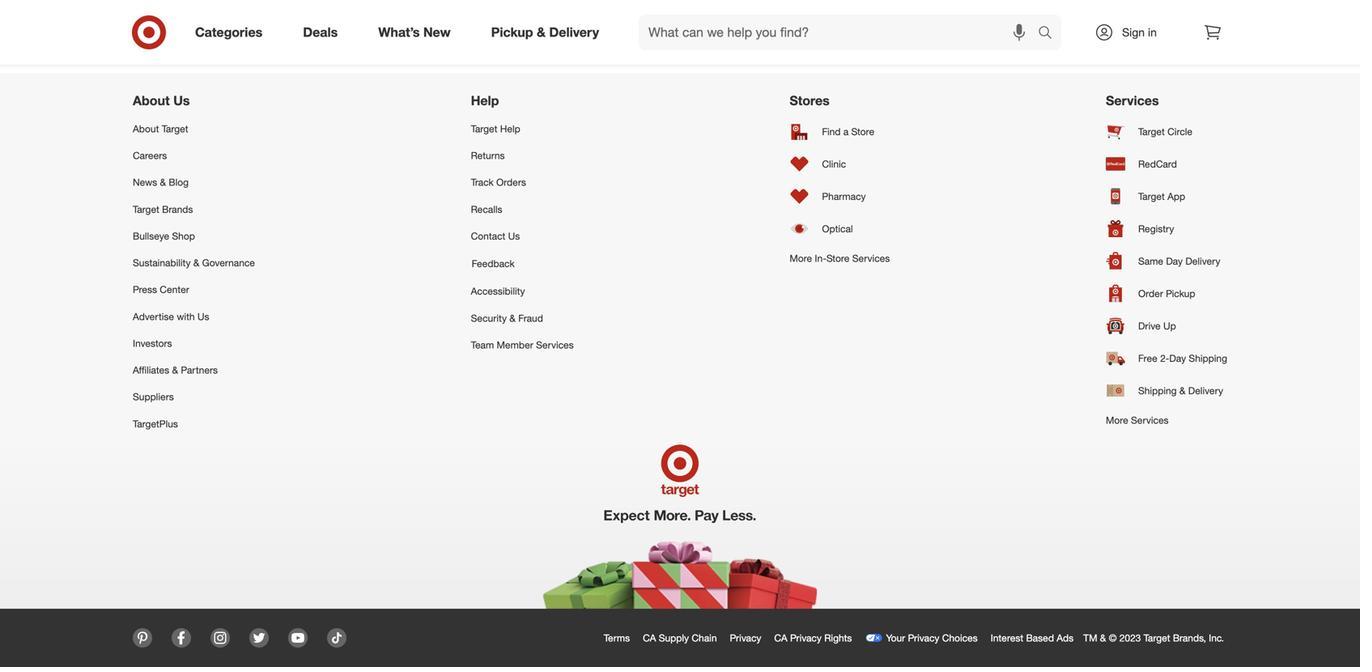 Task type: describe. For each thing, give the bounding box(es) containing it.
member
[[497, 339, 534, 351]]

1 horizontal spatial pickup
[[1167, 287, 1196, 300]]

us inside advertise with us link
[[198, 311, 209, 323]]

careers
[[133, 149, 167, 162]]

about for about us
[[133, 93, 170, 108]]

advertise with us link
[[133, 303, 255, 330]]

services down fraud
[[536, 339, 574, 351]]

same day delivery
[[1139, 255, 1221, 267]]

team member services link
[[471, 332, 574, 359]]

supply
[[659, 632, 689, 644]]

rights
[[825, 632, 853, 644]]

based
[[1027, 632, 1055, 644]]

day inside 'link'
[[1167, 255, 1184, 267]]

choices
[[943, 632, 978, 644]]

affiliates & partners
[[133, 364, 218, 376]]

at
[[866, 34, 875, 46]]

0 vertical spatial shipping
[[1190, 352, 1228, 364]]

interest based ads link
[[988, 629, 1084, 648]]

* see offer details. restrictions apply. pricing, promotions and availability may vary by location and at target.com
[[436, 32, 925, 46]]

news & blog link
[[133, 169, 255, 196]]

clinic
[[823, 158, 847, 170]]

contact us
[[471, 230, 520, 242]]

& for shipping
[[1180, 385, 1186, 397]]

partners
[[181, 364, 218, 376]]

privacy link
[[727, 629, 772, 648]]

services inside "link"
[[853, 252, 890, 264]]

deals link
[[289, 15, 358, 50]]

drive up
[[1139, 320, 1177, 332]]

press
[[133, 284, 157, 296]]

target app
[[1139, 190, 1186, 202]]

your privacy choices
[[887, 632, 978, 644]]

center
[[160, 284, 189, 296]]

& for sustainability
[[193, 257, 200, 269]]

& for security
[[510, 312, 516, 324]]

target: expect more. pay less. image
[[453, 437, 908, 609]]

0 horizontal spatial pickup
[[491, 24, 533, 40]]

chain
[[692, 632, 717, 644]]

circle
[[1168, 125, 1193, 138]]

same
[[1139, 255, 1164, 267]]

press center
[[133, 284, 189, 296]]

in-
[[815, 252, 827, 264]]

services down "shipping & delivery" 'link'
[[1132, 414, 1169, 426]]

drive up link
[[1107, 310, 1228, 342]]

apply.
[[574, 34, 599, 46]]

categories
[[195, 24, 263, 40]]

interest based ads
[[991, 632, 1074, 644]]

terms
[[604, 632, 630, 644]]

target help link
[[471, 115, 574, 142]]

store for a
[[852, 125, 875, 138]]

& for tm
[[1101, 632, 1107, 644]]

1 vertical spatial day
[[1170, 352, 1187, 364]]

news
[[133, 176, 157, 188]]

clinic link
[[790, 148, 890, 180]]

what's new
[[379, 24, 451, 40]]

about target link
[[133, 115, 255, 142]]

target right 2023
[[1144, 632, 1171, 644]]

about us
[[133, 93, 190, 108]]

ca privacy rights link
[[772, 629, 862, 648]]

bullseye
[[133, 230, 169, 242]]

blog
[[169, 176, 189, 188]]

2-
[[1161, 352, 1170, 364]]

pharmacy link
[[790, 180, 890, 213]]

pickup & delivery link
[[478, 15, 620, 50]]

free 2-day shipping link
[[1107, 342, 1228, 375]]

order pickup link
[[1107, 277, 1228, 310]]

app
[[1168, 190, 1186, 202]]

more for more in-store services
[[790, 252, 813, 264]]

1 horizontal spatial help
[[500, 123, 521, 135]]

up
[[1164, 320, 1177, 332]]

investors
[[133, 337, 172, 350]]

advertise
[[133, 311, 174, 323]]

redcard
[[1139, 158, 1178, 170]]

fraud
[[519, 312, 543, 324]]

free
[[1139, 352, 1158, 364]]

search button
[[1031, 15, 1070, 53]]

governance
[[202, 257, 255, 269]]

press center link
[[133, 276, 255, 303]]

track orders
[[471, 176, 526, 188]]

find a store link
[[790, 115, 890, 148]]

security & fraud link
[[471, 305, 574, 332]]

us for about us
[[173, 93, 190, 108]]

target help
[[471, 123, 521, 135]]

delivery for pickup & delivery
[[550, 24, 599, 40]]

stores
[[790, 93, 830, 108]]

& for affiliates
[[172, 364, 178, 376]]

sign in link
[[1081, 15, 1183, 50]]

ca for ca privacy rights
[[775, 632, 788, 644]]

accessibility
[[471, 285, 525, 297]]

availability
[[708, 34, 752, 46]]

target for target circle
[[1139, 125, 1166, 138]]

ca privacy rights
[[775, 632, 853, 644]]

in
[[1149, 25, 1157, 39]]

about for about target
[[133, 123, 159, 135]]

pharmacy
[[823, 190, 866, 202]]

target.com
[[877, 34, 925, 46]]

delivery for same day delivery
[[1186, 255, 1221, 267]]

search
[[1031, 26, 1070, 42]]

same day delivery link
[[1107, 245, 1228, 277]]

recalls
[[471, 203, 503, 215]]

bullseye shop link
[[133, 223, 255, 250]]

vary
[[776, 34, 794, 46]]

services up target circle
[[1107, 93, 1160, 108]]



Task type: vqa. For each thing, say whether or not it's contained in the screenshot.
'LIST.'
no



Task type: locate. For each thing, give the bounding box(es) containing it.
more down "shipping & delivery" 'link'
[[1107, 414, 1129, 426]]

us for contact us
[[508, 230, 520, 242]]

0 vertical spatial about
[[133, 93, 170, 108]]

0 horizontal spatial store
[[827, 252, 850, 264]]

privacy right chain
[[730, 632, 762, 644]]

target brands
[[133, 203, 193, 215]]

2 vertical spatial delivery
[[1189, 385, 1224, 397]]

1 horizontal spatial store
[[852, 125, 875, 138]]

pickup & delivery
[[491, 24, 599, 40]]

privacy for ca privacy rights
[[791, 632, 822, 644]]

target brands link
[[133, 196, 255, 223]]

inc.
[[1210, 632, 1225, 644]]

0 vertical spatial more
[[790, 252, 813, 264]]

help up returns link
[[500, 123, 521, 135]]

shipping up more services link
[[1139, 385, 1177, 397]]

1 vertical spatial delivery
[[1186, 255, 1221, 267]]

0 vertical spatial store
[[852, 125, 875, 138]]

1 horizontal spatial ca
[[775, 632, 788, 644]]

& right affiliates
[[172, 364, 178, 376]]

0 horizontal spatial ca
[[643, 632, 656, 644]]

target circle
[[1139, 125, 1193, 138]]

see
[[439, 34, 457, 46]]

& left fraud
[[510, 312, 516, 324]]

1 horizontal spatial privacy
[[791, 632, 822, 644]]

sustainability
[[133, 257, 191, 269]]

feedback button
[[471, 250, 574, 278]]

store for in-
[[827, 252, 850, 264]]

day right same
[[1167, 255, 1184, 267]]

target for target app
[[1139, 190, 1166, 202]]

privacy inside your privacy choices link
[[908, 632, 940, 644]]

about up "careers"
[[133, 123, 159, 135]]

redcard link
[[1107, 148, 1228, 180]]

what's
[[379, 24, 420, 40]]

0 vertical spatial delivery
[[550, 24, 599, 40]]

1 about from the top
[[133, 93, 170, 108]]

privacy inside ca privacy rights link
[[791, 632, 822, 644]]

target inside 'link'
[[1139, 125, 1166, 138]]

more in-store services
[[790, 252, 890, 264]]

shipping & delivery link
[[1107, 375, 1228, 407]]

shipping & delivery
[[1139, 385, 1224, 397]]

ca for ca supply chain
[[643, 632, 656, 644]]

delivery for shipping & delivery
[[1189, 385, 1224, 397]]

and left the availability
[[689, 34, 705, 46]]

store right a
[[852, 125, 875, 138]]

sign
[[1123, 25, 1146, 39]]

target left circle
[[1139, 125, 1166, 138]]

1 horizontal spatial and
[[847, 34, 864, 46]]

bullseye shop
[[133, 230, 195, 242]]

optical link
[[790, 213, 890, 245]]

ca supply chain link
[[640, 629, 727, 648]]

store down optical link
[[827, 252, 850, 264]]

target for target brands
[[133, 203, 159, 215]]

2 and from the left
[[847, 34, 864, 46]]

store
[[852, 125, 875, 138], [827, 252, 850, 264]]

1 vertical spatial more
[[1107, 414, 1129, 426]]

us up about target link
[[173, 93, 190, 108]]

pickup
[[491, 24, 533, 40], [1167, 287, 1196, 300]]

help up target help at left top
[[471, 93, 499, 108]]

a
[[844, 125, 849, 138]]

& down the "free 2-day shipping" at bottom right
[[1180, 385, 1186, 397]]

us right with at the top left of the page
[[198, 311, 209, 323]]

sustainability & governance
[[133, 257, 255, 269]]

us inside contact us 'link'
[[508, 230, 520, 242]]

&
[[537, 24, 546, 40], [160, 176, 166, 188], [193, 257, 200, 269], [510, 312, 516, 324], [172, 364, 178, 376], [1180, 385, 1186, 397], [1101, 632, 1107, 644]]

1 horizontal spatial us
[[198, 311, 209, 323]]

interest
[[991, 632, 1024, 644]]

What can we help you find? suggestions appear below search field
[[639, 15, 1043, 50]]

targetplus link
[[133, 411, 255, 437]]

sustainability & governance link
[[133, 250, 255, 276]]

shipping inside 'link'
[[1139, 385, 1177, 397]]

& for news
[[160, 176, 166, 188]]

target down about us
[[162, 123, 188, 135]]

more services link
[[1107, 407, 1228, 434]]

shipping up shipping & delivery
[[1190, 352, 1228, 364]]

0 vertical spatial us
[[173, 93, 190, 108]]

privacy for your privacy choices
[[908, 632, 940, 644]]

find
[[823, 125, 841, 138]]

& left ©
[[1101, 632, 1107, 644]]

team
[[471, 339, 494, 351]]

1 vertical spatial us
[[508, 230, 520, 242]]

investors link
[[133, 330, 255, 357]]

2 ca from the left
[[775, 632, 788, 644]]

target down news
[[133, 203, 159, 215]]

©
[[1110, 632, 1117, 644]]

targetplus
[[133, 418, 178, 430]]

ca left supply
[[643, 632, 656, 644]]

1 ca from the left
[[643, 632, 656, 644]]

about up about target
[[133, 93, 170, 108]]

1 and from the left
[[689, 34, 705, 46]]

1 horizontal spatial more
[[1107, 414, 1129, 426]]

more for more services
[[1107, 414, 1129, 426]]

pickup right order
[[1167, 287, 1196, 300]]

1 vertical spatial shipping
[[1139, 385, 1177, 397]]

about target
[[133, 123, 188, 135]]

sign in
[[1123, 25, 1157, 39]]

optical
[[823, 223, 854, 235]]

details.
[[484, 34, 517, 46]]

pricing,
[[602, 34, 634, 46]]

registry
[[1139, 223, 1175, 235]]

1 vertical spatial pickup
[[1167, 287, 1196, 300]]

0 vertical spatial day
[[1167, 255, 1184, 267]]

privacy right your
[[908, 632, 940, 644]]

0 horizontal spatial and
[[689, 34, 705, 46]]

0 vertical spatial pickup
[[491, 24, 533, 40]]

& for pickup
[[537, 24, 546, 40]]

and left at
[[847, 34, 864, 46]]

privacy inside privacy link
[[730, 632, 762, 644]]

target left app
[[1139, 190, 1166, 202]]

privacy left rights
[[791, 632, 822, 644]]

delivery left 'pricing,'
[[550, 24, 599, 40]]

privacy
[[730, 632, 762, 644], [791, 632, 822, 644], [908, 632, 940, 644]]

2 vertical spatial us
[[198, 311, 209, 323]]

& left blog
[[160, 176, 166, 188]]

0 horizontal spatial more
[[790, 252, 813, 264]]

suppliers link
[[133, 384, 255, 411]]

feedback
[[472, 258, 515, 270]]

1 vertical spatial about
[[133, 123, 159, 135]]

1 vertical spatial store
[[827, 252, 850, 264]]

more in-store services link
[[790, 245, 890, 272]]

us right "contact"
[[508, 230, 520, 242]]

find a store
[[823, 125, 875, 138]]

0 horizontal spatial shipping
[[1139, 385, 1177, 397]]

pickup right offer
[[491, 24, 533, 40]]

1 horizontal spatial shipping
[[1190, 352, 1228, 364]]

security
[[471, 312, 507, 324]]

your
[[887, 632, 906, 644]]

ca
[[643, 632, 656, 644], [775, 632, 788, 644]]

target for target help
[[471, 123, 498, 135]]

2 privacy from the left
[[791, 632, 822, 644]]

about
[[133, 93, 170, 108], [133, 123, 159, 135]]

track
[[471, 176, 494, 188]]

orders
[[497, 176, 526, 188]]

day right free
[[1170, 352, 1187, 364]]

shipping
[[1190, 352, 1228, 364], [1139, 385, 1177, 397]]

0 vertical spatial help
[[471, 93, 499, 108]]

delivery down the "free 2-day shipping" at bottom right
[[1189, 385, 1224, 397]]

1 vertical spatial help
[[500, 123, 521, 135]]

promotions
[[637, 34, 686, 46]]

2 about from the top
[[133, 123, 159, 135]]

delivery up order pickup
[[1186, 255, 1221, 267]]

tm
[[1084, 632, 1098, 644]]

& right details.
[[537, 24, 546, 40]]

more services
[[1107, 414, 1169, 426]]

0 horizontal spatial us
[[173, 93, 190, 108]]

& inside 'link'
[[1180, 385, 1186, 397]]

brands,
[[1174, 632, 1207, 644]]

order pickup
[[1139, 287, 1196, 300]]

returns
[[471, 149, 505, 162]]

drive
[[1139, 320, 1161, 332]]

3 privacy from the left
[[908, 632, 940, 644]]

store inside "link"
[[827, 252, 850, 264]]

order
[[1139, 287, 1164, 300]]

target up returns
[[471, 123, 498, 135]]

terms link
[[601, 629, 640, 648]]

help
[[471, 93, 499, 108], [500, 123, 521, 135]]

ca right privacy link
[[775, 632, 788, 644]]

brands
[[162, 203, 193, 215]]

2 horizontal spatial privacy
[[908, 632, 940, 644]]

1 privacy from the left
[[730, 632, 762, 644]]

& down bullseye shop link
[[193, 257, 200, 269]]

services down optical link
[[853, 252, 890, 264]]

0 horizontal spatial privacy
[[730, 632, 762, 644]]

more left in-
[[790, 252, 813, 264]]

0 horizontal spatial help
[[471, 93, 499, 108]]

more inside "link"
[[790, 252, 813, 264]]

accessibility link
[[471, 278, 574, 305]]

track orders link
[[471, 169, 574, 196]]

2 horizontal spatial us
[[508, 230, 520, 242]]



